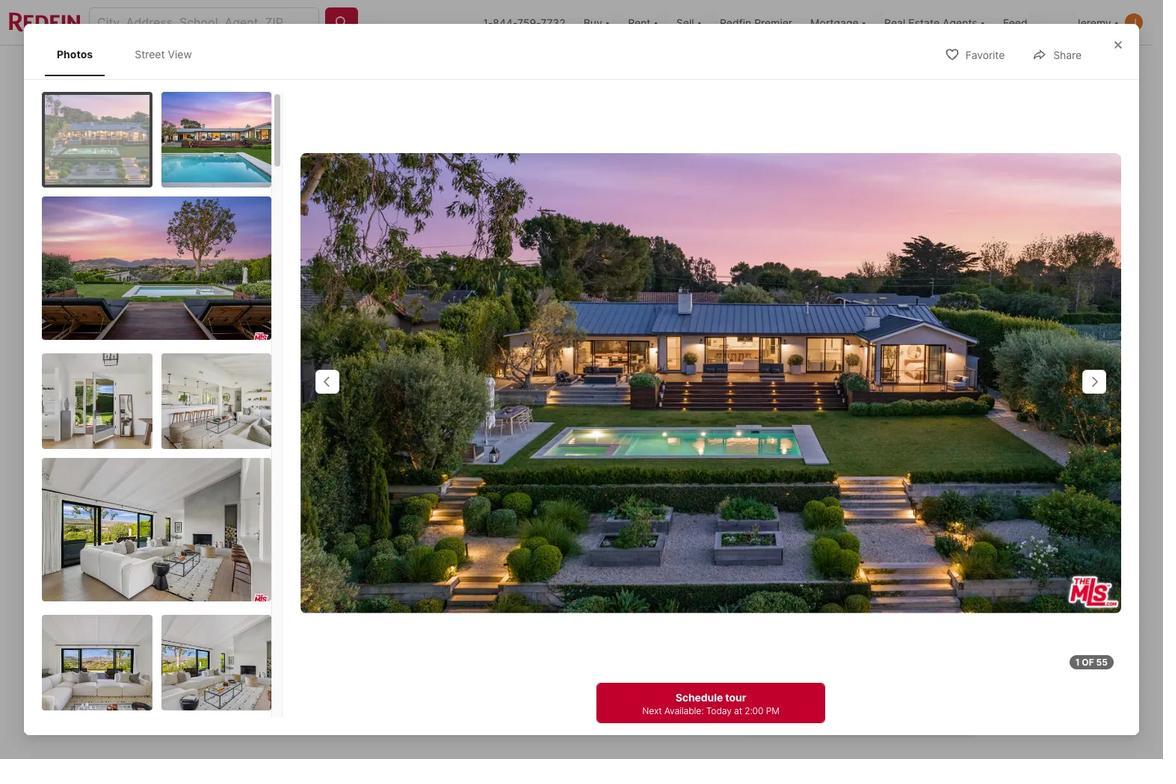 Task type: describe. For each thing, give the bounding box(es) containing it.
ask
[[769, 704, 789, 717]]

759-
[[517, 16, 541, 29]]

of
[[1082, 657, 1094, 668]]

photos
[[57, 48, 93, 61]]

favorite
[[966, 49, 1005, 61]]

nov for 4
[[901, 521, 921, 532]]

City, Address, School, Agent, ZIP search field
[[89, 7, 319, 37]]

active
[[249, 487, 286, 499]]

new 2 hrs ago
[[193, 104, 265, 115]]

list box containing tour in person
[[755, 595, 965, 628]]

1 horizontal spatial premier
[[863, 497, 909, 512]]

beds
[[384, 572, 413, 587]]

55 inside dialog
[[1096, 657, 1108, 668]]

via
[[885, 606, 898, 616]]

rd
[[277, 514, 292, 529]]

next image
[[947, 535, 971, 559]]

7732
[[541, 16, 566, 29]]

with
[[784, 497, 810, 512]]

nov for 2
[[770, 521, 790, 532]]

hrs
[[224, 104, 243, 115]]

0 horizontal spatial share button
[[902, 50, 977, 80]]

pre-
[[278, 573, 300, 586]]

get pre-approved link
[[257, 573, 348, 586]]

1 , from the left
[[292, 514, 296, 529]]

1 tab from the left
[[175, 49, 274, 84]]

tour via video chat
[[859, 606, 951, 616]]

comments
[[175, 631, 267, 652]]

to
[[211, 714, 221, 726]]

next
[[642, 706, 662, 717]]

view inside button
[[254, 434, 280, 446]]

1 horizontal spatial share button
[[1020, 39, 1094, 70]]

baths link
[[449, 572, 481, 587]]

1 of 55
[[1075, 657, 1108, 668]]

view inside tab
[[168, 48, 192, 61]]

4 for 4 baths
[[449, 549, 460, 570]]

send
[[665, 678, 695, 693]]

$60,176
[[197, 573, 235, 586]]

ft
[[538, 572, 549, 587]]

55 photos
[[901, 434, 952, 446]]

available:
[[664, 706, 704, 717]]

street view for street view button
[[221, 434, 280, 446]]

1-
[[483, 16, 493, 29]]

street view button
[[187, 425, 292, 455]]

1-844-759-7732
[[483, 16, 566, 29]]

$8,295,000
[[175, 549, 276, 570]]

tour for tour in person
[[765, 606, 789, 616]]

favorite button
[[932, 39, 1018, 70]]

schedule tour next available: today at 2:00 pm
[[642, 691, 779, 717]]

4 baths
[[449, 549, 481, 587]]

in
[[790, 606, 799, 616]]

for
[[189, 487, 210, 499]]

new
[[193, 104, 215, 115]]

3
[[835, 531, 853, 564]]

55 photos button
[[867, 425, 965, 455]]

tab list inside dialog
[[42, 33, 219, 76]]

sq
[[520, 572, 535, 587]]

sale
[[212, 487, 238, 499]]

2 , from the left
[[337, 514, 340, 529]]

ca
[[343, 514, 360, 529]]

nov 2 thursday
[[770, 521, 811, 573]]

1-844-759-7732 link
[[483, 16, 566, 29]]

video
[[901, 606, 926, 616]]

2:00
[[745, 706, 764, 717]]

dialog containing photos
[[24, 24, 1139, 736]]

ask a question link
[[769, 704, 845, 717]]

street inside button
[[221, 434, 252, 446]]

tour
[[725, 691, 746, 704]]

3 tab from the left
[[357, 49, 468, 84]]

/mo
[[235, 573, 254, 586]]

55 inside button
[[901, 434, 914, 446]]

$8,295,000 est. $60,176 /mo get pre-approved
[[175, 549, 348, 586]]

today
[[706, 706, 732, 717]]

3,540 sq ft
[[520, 549, 570, 587]]

1 horizontal spatial redfin
[[822, 497, 860, 512]]

visible
[[175, 714, 208, 726]]

ago
[[245, 104, 265, 115]]

5 tab from the left
[[588, 49, 660, 84]]

send button
[[640, 667, 719, 703]]

share inside dialog
[[1053, 49, 1082, 61]]

active link
[[249, 487, 286, 499]]

4 inside nov 4 saturday
[[901, 531, 919, 564]]

redfin premier button
[[711, 0, 801, 45]]



Task type: locate. For each thing, give the bounding box(es) containing it.
get
[[257, 573, 276, 586]]

nov inside nov 4 saturday
[[901, 521, 921, 532]]

0 horizontal spatial view
[[168, 48, 192, 61]]

1 nov from the left
[[770, 521, 790, 532]]

redfin premier
[[720, 16, 792, 29]]

None button
[[764, 515, 824, 580], [830, 516, 890, 579], [896, 516, 956, 579], [764, 515, 824, 580], [830, 516, 890, 579], [896, 516, 956, 579]]

1 horizontal spatial ,
[[337, 514, 340, 529]]

2
[[217, 104, 222, 115], [770, 531, 787, 564]]

55 left photos
[[901, 434, 914, 446]]

0 vertical spatial premier
[[754, 16, 792, 29]]

4 inside 4 baths
[[449, 549, 460, 570]]

share left the favorite
[[936, 59, 964, 72]]

1 horizontal spatial 55
[[1096, 657, 1108, 668]]

tour left in
[[765, 606, 789, 616]]

0 horizontal spatial street
[[135, 48, 165, 61]]

share button
[[1020, 39, 1094, 70], [902, 50, 977, 80]]

2 horizontal spatial 4
[[901, 531, 919, 564]]

Add a comment... text field
[[188, 676, 619, 694]]

image image
[[161, 92, 271, 187], [45, 95, 149, 184], [42, 196, 271, 340], [42, 353, 152, 449], [161, 353, 271, 449], [42, 458, 271, 601], [42, 615, 152, 711], [161, 615, 271, 711]]

4
[[901, 531, 919, 564], [384, 549, 396, 570], [449, 549, 460, 570]]

tab
[[175, 49, 274, 84], [274, 49, 357, 84], [357, 49, 468, 84], [468, 49, 588, 84], [588, 49, 660, 84]]

street view inside tab
[[135, 48, 192, 61]]

tour for tour with a redfin premier agent
[[755, 497, 781, 512]]

1 horizontal spatial street view
[[221, 434, 280, 446]]

nov down with
[[770, 521, 790, 532]]

redfin inside button
[[720, 16, 751, 29]]

tour for tour via video chat
[[859, 606, 882, 616]]

tab list containing photos
[[42, 33, 219, 76]]

view down city, address, school, agent, zip search field on the top left of the page
[[168, 48, 192, 61]]

0 horizontal spatial share
[[936, 59, 964, 72]]

street inside tab
[[135, 48, 165, 61]]

a right with
[[813, 497, 819, 512]]

1 vertical spatial view
[[254, 434, 280, 446]]

redfin
[[720, 16, 751, 29], [822, 497, 860, 512]]

street view tab
[[123, 36, 204, 73]]

nov inside nov 2 thursday
[[770, 521, 790, 532]]

street view for 'tab list' containing photos
[[135, 48, 192, 61]]

0 horizontal spatial 4
[[384, 549, 396, 570]]

0 horizontal spatial nov
[[770, 521, 790, 532]]

photos tab
[[45, 36, 105, 73]]

tour left with
[[755, 497, 781, 512]]

street up for sale - active at the bottom left of page
[[221, 434, 252, 446]]

premier inside button
[[754, 16, 792, 29]]

29351 bluewater rd, malibu, ca 90265 image
[[175, 87, 737, 467], [743, 87, 977, 274], [743, 280, 977, 467]]

a right ask at the bottom right
[[791, 704, 797, 717]]

1 horizontal spatial a
[[813, 497, 819, 512]]

chat
[[928, 606, 951, 616]]

0 horizontal spatial 55
[[901, 434, 914, 446]]

visible to james
[[175, 714, 256, 726]]

james
[[224, 714, 256, 726]]

agent
[[911, 497, 945, 512]]

90265
[[363, 514, 400, 529]]

tour with a redfin premier agent
[[755, 497, 945, 512]]

1 horizontal spatial nov
[[835, 521, 855, 532]]

1 vertical spatial 2
[[770, 531, 787, 564]]

nov 4 saturday
[[901, 521, 941, 573]]

0 horizontal spatial redfin
[[720, 16, 751, 29]]

friday
[[835, 563, 862, 573]]

2 left hrs
[[217, 104, 222, 115]]

thursday
[[770, 563, 811, 573]]

2 down with
[[770, 531, 787, 564]]

0 vertical spatial redfin
[[720, 16, 751, 29]]

55
[[901, 434, 914, 446], [1096, 657, 1108, 668]]

,
[[292, 514, 296, 529], [337, 514, 340, 529]]

street down city, address, school, agent, zip search field on the top left of the page
[[135, 48, 165, 61]]

1 vertical spatial 55
[[1096, 657, 1108, 668]]

1 horizontal spatial view
[[254, 434, 280, 446]]

premier
[[754, 16, 792, 29], [863, 497, 909, 512]]

feed
[[1003, 16, 1028, 29]]

3 nov from the left
[[901, 521, 921, 532]]

tab list
[[42, 33, 219, 76], [175, 46, 672, 84]]

1
[[1075, 657, 1080, 668]]

malibu
[[299, 514, 337, 529]]

nov
[[770, 521, 790, 532], [835, 521, 855, 532], [901, 521, 921, 532]]

pm
[[766, 706, 779, 717]]

0 vertical spatial 2
[[217, 104, 222, 115]]

question
[[800, 704, 845, 717]]

street view inside button
[[221, 434, 280, 446]]

0 vertical spatial a
[[813, 497, 819, 512]]

tour left 'via'
[[859, 606, 882, 616]]

0 horizontal spatial 2
[[217, 104, 222, 115]]

feed button
[[994, 0, 1066, 45]]

29351
[[175, 514, 212, 529]]

est.
[[175, 573, 194, 586]]

for sale - active
[[189, 487, 286, 499]]

, left ca
[[337, 514, 340, 529]]

1 horizontal spatial 4
[[449, 549, 460, 570]]

bluewater
[[215, 514, 274, 529]]

2 nov from the left
[[835, 521, 855, 532]]

0 horizontal spatial ,
[[292, 514, 296, 529]]

at
[[734, 706, 742, 717]]

submit search image
[[334, 15, 349, 30]]

4 beds
[[384, 549, 413, 587]]

1 vertical spatial a
[[791, 704, 797, 717]]

nov inside the nov 3 friday
[[835, 521, 855, 532]]

55 right of
[[1096, 657, 1108, 668]]

2 inside nov 2 thursday
[[770, 531, 787, 564]]

4 inside the 4 beds
[[384, 549, 396, 570]]

2 for new 2 hrs ago
[[217, 104, 222, 115]]

0 vertical spatial view
[[168, 48, 192, 61]]

person
[[801, 606, 835, 616]]

4 up beds
[[384, 549, 396, 570]]

schedule
[[676, 691, 723, 704]]

, left malibu
[[292, 514, 296, 529]]

29351 bluewater rd image
[[301, 153, 1121, 614]]

0 vertical spatial 55
[[901, 434, 914, 446]]

1 horizontal spatial 2
[[770, 531, 787, 564]]

map entry image
[[620, 485, 719, 585]]

approved
[[300, 573, 348, 586]]

1 horizontal spatial share
[[1053, 49, 1082, 61]]

1 vertical spatial street
[[221, 434, 252, 446]]

0 vertical spatial street
[[135, 48, 165, 61]]

share
[[1053, 49, 1082, 61], [936, 59, 964, 72]]

ask a question
[[769, 704, 845, 717]]

844-
[[493, 16, 517, 29]]

nov 3 friday
[[835, 521, 862, 573]]

1 horizontal spatial street
[[221, 434, 252, 446]]

2 tab from the left
[[274, 49, 357, 84]]

share down feed button
[[1053, 49, 1082, 61]]

street
[[135, 48, 165, 61], [221, 434, 252, 446]]

29351 bluewater rd , malibu , ca 90265
[[175, 514, 400, 529]]

saturday
[[901, 563, 941, 573]]

nov down the agent
[[901, 521, 921, 532]]

new 2 hrs ago link
[[175, 87, 737, 470]]

2 horizontal spatial nov
[[901, 521, 921, 532]]

-
[[241, 487, 246, 499]]

a
[[813, 497, 819, 512], [791, 704, 797, 717]]

0 horizontal spatial street view
[[135, 48, 192, 61]]

0 horizontal spatial premier
[[754, 16, 792, 29]]

4 for 4 beds
[[384, 549, 396, 570]]

nov down tour with a redfin premier agent
[[835, 521, 855, 532]]

4 down the agent
[[901, 531, 919, 564]]

1 vertical spatial redfin
[[822, 497, 860, 512]]

3,540
[[520, 549, 570, 570]]

street view up -
[[221, 434, 280, 446]]

view
[[168, 48, 192, 61], [254, 434, 280, 446]]

4 tab from the left
[[468, 49, 588, 84]]

dialog
[[24, 24, 1139, 736]]

street view down city, address, school, agent, zip search field on the top left of the page
[[135, 48, 192, 61]]

photos
[[917, 434, 952, 446]]

view up active "link"
[[254, 434, 280, 446]]

tour in person
[[765, 606, 835, 616]]

street view
[[135, 48, 192, 61], [221, 434, 280, 446]]

0 horizontal spatial a
[[791, 704, 797, 717]]

2 for nov 2 thursday
[[770, 531, 787, 564]]

4 up baths link
[[449, 549, 460, 570]]

list box
[[755, 595, 965, 628]]

tour
[[755, 497, 781, 512], [765, 606, 789, 616], [859, 606, 882, 616]]

1 vertical spatial premier
[[863, 497, 909, 512]]

1 vertical spatial street view
[[221, 434, 280, 446]]

nov for 3
[[835, 521, 855, 532]]

baths
[[449, 572, 481, 587]]

user photo image
[[1125, 13, 1143, 31]]

0 vertical spatial street view
[[135, 48, 192, 61]]



Task type: vqa. For each thing, say whether or not it's contained in the screenshot.
the bottommost 'redfin'
yes



